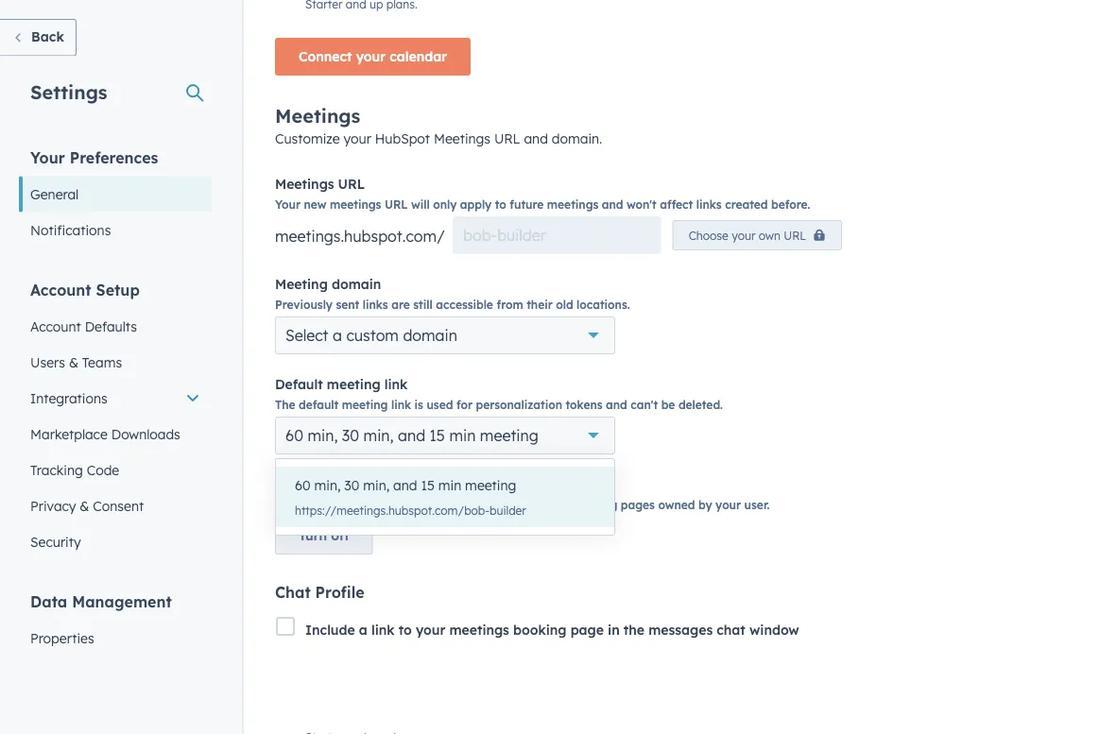 Task type: vqa. For each thing, say whether or not it's contained in the screenshot.
more for Give more information
no



Task type: describe. For each thing, give the bounding box(es) containing it.
messages
[[649, 622, 713, 638]]

only
[[433, 198, 457, 212]]

and inside dropdown button
[[398, 427, 425, 446]]

1 vertical spatial link
[[391, 398, 411, 412]]

sent
[[336, 298, 359, 312]]

future
[[510, 198, 544, 212]]

data
[[30, 592, 67, 611]]

tracking
[[30, 462, 83, 478]]

page
[[571, 622, 604, 638]]

data management element
[[19, 591, 212, 734]]

integrations button
[[19, 380, 212, 416]]

your inside meetings url element
[[732, 229, 756, 243]]

preferences
[[70, 148, 158, 167]]

tracking code link
[[19, 452, 212, 488]]

your preferences element
[[19, 147, 212, 248]]

are
[[392, 298, 410, 312]]

meetings for meetings customize your hubspot meetings url and domain.
[[275, 104, 360, 128]]

affect
[[660, 198, 693, 212]]

turn off button
[[275, 518, 373, 555]]

default meeting link the default meeting link is used for personalization tokens and can't be deleted.
[[275, 377, 723, 412]]

can't
[[631, 398, 658, 412]]

link for meeting
[[384, 377, 408, 393]]

a for include
[[359, 622, 368, 638]]

account for account setup
[[30, 280, 91, 299]]

privacy
[[30, 498, 76, 514]]

will inside 'scheduling pages you can turn off this feature, which will disable all scheduling pages owned by your user.'
[[475, 498, 494, 512]]

1 vertical spatial meetings
[[434, 131, 491, 147]]

meetings.hubspot.com/
[[275, 227, 445, 246]]

0 horizontal spatial pages
[[351, 477, 391, 493]]

still
[[413, 298, 433, 312]]

default
[[299, 398, 339, 412]]

privacy & consent
[[30, 498, 144, 514]]

your inside meetings customize your hubspot meetings url and domain.
[[344, 131, 371, 147]]

the
[[624, 622, 645, 638]]

60 min, 30 min, and 15 min meeting button
[[275, 417, 615, 455]]

settings
[[30, 80, 107, 104]]

consent
[[93, 498, 144, 514]]

you
[[275, 498, 296, 512]]

30 for 60 min, 30 min, and 15 min meeting https://meetings.hubspot.com/bob-builder
[[344, 478, 360, 494]]

personalization
[[476, 398, 562, 412]]

link for a
[[371, 622, 395, 638]]

Meetings URL text field
[[453, 217, 661, 255]]

notifications
[[30, 222, 111, 238]]

deleted.
[[679, 398, 723, 412]]

domain.
[[552, 131, 602, 147]]

marketplace downloads link
[[19, 416, 212, 452]]

setup
[[96, 280, 140, 299]]

include
[[305, 622, 355, 638]]

meeting inside 60 min, 30 min, and 15 min meeting https://meetings.hubspot.com/bob-builder
[[465, 478, 516, 494]]

user.
[[744, 498, 770, 512]]

meetings customize your hubspot meetings url and domain.
[[275, 104, 602, 147]]

choose your own url
[[689, 229, 806, 243]]

meeting domain previously sent links are still accessible from their old locations.
[[275, 276, 630, 312]]

account for account defaults
[[30, 318, 81, 335]]

used
[[427, 398, 453, 412]]

domain inside "meeting domain previously sent links are still accessible from their old locations."
[[332, 276, 381, 293]]

is
[[415, 398, 423, 412]]

teams
[[82, 354, 122, 371]]

before.
[[771, 198, 810, 212]]

accessible
[[436, 298, 493, 312]]

tracking code
[[30, 462, 119, 478]]

be
[[661, 398, 675, 412]]

booking
[[513, 622, 567, 638]]

users & teams
[[30, 354, 122, 371]]

and inside meetings url your new meetings url will only apply to future meetings and won't affect links created before.
[[602, 198, 623, 212]]

choose your own url button
[[673, 221, 842, 251]]

60 min, 30 min, and 15 min meeting https://meetings.hubspot.com/bob-builder
[[295, 478, 526, 518]]

scheduling
[[275, 477, 347, 493]]

disable
[[497, 498, 537, 512]]

meeting up "default"
[[327, 377, 381, 393]]

integrations
[[30, 390, 107, 406]]

marketplace downloads
[[30, 426, 180, 442]]

1 horizontal spatial meetings
[[449, 622, 509, 638]]

15 for 60 min, 30 min, and 15 min meeting
[[430, 427, 445, 446]]

this
[[368, 498, 389, 512]]

by
[[699, 498, 712, 512]]

min for 60 min, 30 min, and 15 min meeting
[[449, 427, 476, 446]]

& for privacy
[[80, 498, 89, 514]]

include a link to your meetings booking page in the messages chat window
[[305, 622, 799, 638]]

60 min, 30 min, and 15 min meeting
[[285, 427, 539, 446]]

meeting inside dropdown button
[[480, 427, 539, 446]]

all
[[540, 498, 554, 512]]

min for 60 min, 30 min, and 15 min meeting https://meetings.hubspot.com/bob-builder
[[438, 478, 461, 494]]

customize
[[275, 131, 340, 147]]

30 for 60 min, 30 min, and 15 min meeting
[[342, 427, 359, 446]]

meeting
[[275, 276, 328, 293]]

turn
[[299, 528, 327, 544]]

defaults
[[85, 318, 137, 335]]

account setup element
[[19, 279, 212, 560]]

links inside meetings url your new meetings url will only apply to future meetings and won't affect links created before.
[[696, 198, 722, 212]]

60 for 60 min, 30 min, and 15 min meeting
[[285, 427, 303, 446]]

hubspot
[[375, 131, 430, 147]]

owned
[[658, 498, 695, 512]]

& for users
[[69, 354, 78, 371]]

0 horizontal spatial meetings
[[330, 198, 381, 212]]



Task type: locate. For each thing, give the bounding box(es) containing it.
meeting right "default"
[[342, 398, 388, 412]]

0 horizontal spatial your
[[30, 148, 65, 167]]

feature,
[[392, 498, 436, 512]]

30 up scheduling
[[342, 427, 359, 446]]

1 vertical spatial pages
[[621, 498, 655, 512]]

0 vertical spatial off
[[349, 498, 365, 512]]

off inside button
[[331, 528, 349, 544]]

15 down used on the left of page
[[430, 427, 445, 446]]

0 vertical spatial 30
[[342, 427, 359, 446]]

url inside choose your own url button
[[784, 229, 806, 243]]

0 vertical spatial will
[[411, 198, 430, 212]]

1 horizontal spatial &
[[80, 498, 89, 514]]

security link
[[19, 524, 212, 560]]

off inside 'scheduling pages you can turn off this feature, which will disable all scheduling pages owned by your user.'
[[349, 498, 365, 512]]

security
[[30, 534, 81, 550]]

back
[[31, 28, 64, 45]]

0 vertical spatial 15
[[430, 427, 445, 446]]

privacy & consent link
[[19, 488, 212, 524]]

profile
[[315, 584, 364, 603]]

connect your calendar
[[299, 49, 447, 65]]

60
[[285, 427, 303, 446], [295, 478, 311, 494]]

pages
[[351, 477, 391, 493], [621, 498, 655, 512]]

1 vertical spatial links
[[363, 298, 388, 312]]

1 vertical spatial 30
[[344, 478, 360, 494]]

select a custom domain
[[285, 327, 457, 345]]

1 vertical spatial min
[[438, 478, 461, 494]]

30 up turn
[[344, 478, 360, 494]]

scheduling
[[557, 498, 618, 512]]

downloads
[[111, 426, 180, 442]]

users
[[30, 354, 65, 371]]

meetings url element
[[275, 217, 842, 255]]

account defaults link
[[19, 309, 212, 345]]

meetings inside meetings url your new meetings url will only apply to future meetings and won't affect links created before.
[[275, 176, 334, 193]]

chat
[[717, 622, 746, 638]]

0 horizontal spatial a
[[333, 327, 342, 345]]

chat
[[275, 584, 311, 603]]

meetings up meetings url element in the top of the page
[[547, 198, 599, 212]]

min inside dropdown button
[[449, 427, 476, 446]]

15 for 60 min, 30 min, and 15 min meeting https://meetings.hubspot.com/bob-builder
[[421, 478, 435, 494]]

data management
[[30, 592, 172, 611]]

0 vertical spatial 60
[[285, 427, 303, 446]]

1 horizontal spatial domain
[[403, 327, 457, 345]]

0 horizontal spatial links
[[363, 298, 388, 312]]

0 horizontal spatial &
[[69, 354, 78, 371]]

meetings up meetings.hubspot.com/
[[330, 198, 381, 212]]

a for select
[[333, 327, 342, 345]]

15 up feature,
[[421, 478, 435, 494]]

their
[[527, 298, 553, 312]]

for
[[456, 398, 473, 412]]

general
[[30, 186, 79, 202]]

1 vertical spatial off
[[331, 528, 349, 544]]

account
[[30, 280, 91, 299], [30, 318, 81, 335]]

0 horizontal spatial domain
[[332, 276, 381, 293]]

60 min, 30 min, and 15 min meeting list box
[[276, 460, 614, 535]]

link right include in the bottom left of the page
[[371, 622, 395, 638]]

link up 60 min, 30 min, and 15 min meeting
[[384, 377, 408, 393]]

0 vertical spatial links
[[696, 198, 722, 212]]

1 horizontal spatial pages
[[621, 498, 655, 512]]

60 up "can"
[[295, 478, 311, 494]]

account up users in the left of the page
[[30, 318, 81, 335]]

60 down the
[[285, 427, 303, 446]]

general link
[[19, 176, 212, 212]]

created
[[725, 198, 768, 212]]

meetings right hubspot
[[434, 131, 491, 147]]

links inside "meeting domain previously sent links are still accessible from their old locations."
[[363, 298, 388, 312]]

2 vertical spatial link
[[371, 622, 395, 638]]

meeting
[[327, 377, 381, 393], [342, 398, 388, 412], [480, 427, 539, 446], [465, 478, 516, 494]]

and
[[524, 131, 548, 147], [602, 198, 623, 212], [606, 398, 627, 412], [398, 427, 425, 446], [393, 478, 417, 494]]

meetings up "customize"
[[275, 104, 360, 128]]

1 vertical spatial will
[[475, 498, 494, 512]]

pages left owned
[[621, 498, 655, 512]]

15 inside dropdown button
[[430, 427, 445, 446]]

own
[[759, 229, 781, 243]]

2 account from the top
[[30, 318, 81, 335]]

1 horizontal spatial your
[[275, 198, 301, 212]]

and up feature,
[[393, 478, 417, 494]]

60 for 60 min, 30 min, and 15 min meeting https://meetings.hubspot.com/bob-builder
[[295, 478, 311, 494]]

min up which
[[438, 478, 461, 494]]

off left this
[[349, 498, 365, 512]]

and left domain.
[[524, 131, 548, 147]]

will inside meetings url your new meetings url will only apply to future meetings and won't affect links created before.
[[411, 198, 430, 212]]

in
[[608, 622, 620, 638]]

60 inside 60 min, 30 min, and 15 min meeting https://meetings.hubspot.com/bob-builder
[[295, 478, 311, 494]]

0 vertical spatial domain
[[332, 276, 381, 293]]

0 vertical spatial link
[[384, 377, 408, 393]]

meetings url your new meetings url will only apply to future meetings and won't affect links created before.
[[275, 176, 810, 212]]

and left the 'won't'
[[602, 198, 623, 212]]

link
[[384, 377, 408, 393], [391, 398, 411, 412], [371, 622, 395, 638]]

links left are
[[363, 298, 388, 312]]

locations.
[[577, 298, 630, 312]]

1 horizontal spatial will
[[475, 498, 494, 512]]

code
[[87, 462, 119, 478]]

your
[[356, 49, 386, 65], [344, 131, 371, 147], [732, 229, 756, 243], [716, 498, 741, 512], [416, 622, 446, 638]]

your up general
[[30, 148, 65, 167]]

link left is
[[391, 398, 411, 412]]

domain inside popup button
[[403, 327, 457, 345]]

1 vertical spatial &
[[80, 498, 89, 514]]

will right which
[[475, 498, 494, 512]]

1 horizontal spatial to
[[495, 198, 506, 212]]

tokens
[[566, 398, 603, 412]]

30 inside 60 min, 30 min, and 15 min meeting dropdown button
[[342, 427, 359, 446]]

30 inside 60 min, 30 min, and 15 min meeting https://meetings.hubspot.com/bob-builder
[[344, 478, 360, 494]]

60 inside dropdown button
[[285, 427, 303, 446]]

0 horizontal spatial will
[[411, 198, 430, 212]]

0 horizontal spatial to
[[399, 622, 412, 638]]

0 vertical spatial min
[[449, 427, 476, 446]]

2 vertical spatial meetings
[[275, 176, 334, 193]]

meetings up new
[[275, 176, 334, 193]]

links up choose
[[696, 198, 722, 212]]

marketplace
[[30, 426, 108, 442]]

meeting up builder
[[465, 478, 516, 494]]

to right include in the bottom left of the page
[[399, 622, 412, 638]]

1 vertical spatial to
[[399, 622, 412, 638]]

0 vertical spatial &
[[69, 354, 78, 371]]

chat profile
[[275, 584, 364, 603]]

a right include in the bottom left of the page
[[359, 622, 368, 638]]

your left new
[[275, 198, 301, 212]]

0 vertical spatial meetings
[[275, 104, 360, 128]]

a inside popup button
[[333, 327, 342, 345]]

builder
[[490, 504, 526, 518]]

1 account from the top
[[30, 280, 91, 299]]

to inside meetings url your new meetings url will only apply to future meetings and won't affect links created before.
[[495, 198, 506, 212]]

window
[[750, 622, 799, 638]]

a right select
[[333, 327, 342, 345]]

apply
[[460, 198, 492, 212]]

your inside 'scheduling pages you can turn off this feature, which will disable all scheduling pages owned by your user.'
[[716, 498, 741, 512]]

1 vertical spatial account
[[30, 318, 81, 335]]

scheduling pages you can turn off this feature, which will disable all scheduling pages owned by your user.
[[275, 477, 770, 512]]

can
[[299, 498, 319, 512]]

properties link
[[19, 621, 212, 656]]

and down is
[[398, 427, 425, 446]]

1 vertical spatial 60
[[295, 478, 311, 494]]

0 vertical spatial to
[[495, 198, 506, 212]]

meetings left booking at the bottom of the page
[[449, 622, 509, 638]]

meetings
[[275, 104, 360, 128], [434, 131, 491, 147], [275, 176, 334, 193]]

your preferences
[[30, 148, 158, 167]]

users & teams link
[[19, 345, 212, 380]]

the
[[275, 398, 295, 412]]

your inside meetings url your new meetings url will only apply to future meetings and won't affect links created before.
[[275, 198, 301, 212]]

which
[[439, 498, 472, 512]]

0 vertical spatial your
[[30, 148, 65, 167]]

old
[[556, 298, 573, 312]]

& right privacy
[[80, 498, 89, 514]]

custom
[[346, 327, 399, 345]]

url inside meetings customize your hubspot meetings url and domain.
[[494, 131, 520, 147]]

min down for
[[449, 427, 476, 446]]

select
[[285, 327, 328, 345]]

notifications link
[[19, 212, 212, 248]]

1 vertical spatial your
[[275, 198, 301, 212]]

meeting down personalization
[[480, 427, 539, 446]]

2 horizontal spatial meetings
[[547, 198, 599, 212]]

& right users in the left of the page
[[69, 354, 78, 371]]

connect
[[299, 49, 352, 65]]

connect your calendar button
[[275, 38, 471, 76]]

1 vertical spatial domain
[[403, 327, 457, 345]]

off right turn
[[331, 528, 349, 544]]

will left the only
[[411, 198, 430, 212]]

min inside 60 min, 30 min, and 15 min meeting https://meetings.hubspot.com/bob-builder
[[438, 478, 461, 494]]

domain down still
[[403, 327, 457, 345]]

1 vertical spatial 15
[[421, 478, 435, 494]]

off
[[349, 498, 365, 512], [331, 528, 349, 544]]

default
[[275, 377, 323, 393]]

1 horizontal spatial links
[[696, 198, 722, 212]]

from
[[497, 298, 523, 312]]

a
[[333, 327, 342, 345], [359, 622, 368, 638]]

0 vertical spatial pages
[[351, 477, 391, 493]]

&
[[69, 354, 78, 371], [80, 498, 89, 514]]

won't
[[627, 198, 657, 212]]

management
[[72, 592, 172, 611]]

1 vertical spatial a
[[359, 622, 368, 638]]

account defaults
[[30, 318, 137, 335]]

and inside 60 min, 30 min, and 15 min meeting https://meetings.hubspot.com/bob-builder
[[393, 478, 417, 494]]

and inside meetings customize your hubspot meetings url and domain.
[[524, 131, 548, 147]]

0 vertical spatial account
[[30, 280, 91, 299]]

1 horizontal spatial a
[[359, 622, 368, 638]]

new
[[304, 198, 327, 212]]

back link
[[0, 19, 76, 56]]

account up account defaults
[[30, 280, 91, 299]]

and left can't
[[606, 398, 627, 412]]

0 vertical spatial a
[[333, 327, 342, 345]]

account setup
[[30, 280, 140, 299]]

and inside the "default meeting link the default meeting link is used for personalization tokens and can't be deleted."
[[606, 398, 627, 412]]

pages up this
[[351, 477, 391, 493]]

domain
[[332, 276, 381, 293], [403, 327, 457, 345]]

15 inside 60 min, 30 min, and 15 min meeting https://meetings.hubspot.com/bob-builder
[[421, 478, 435, 494]]

to right apply
[[495, 198, 506, 212]]

turn off
[[299, 528, 349, 544]]

meetings for meetings url your new meetings url will only apply to future meetings and won't affect links created before.
[[275, 176, 334, 193]]

domain up sent in the top of the page
[[332, 276, 381, 293]]



